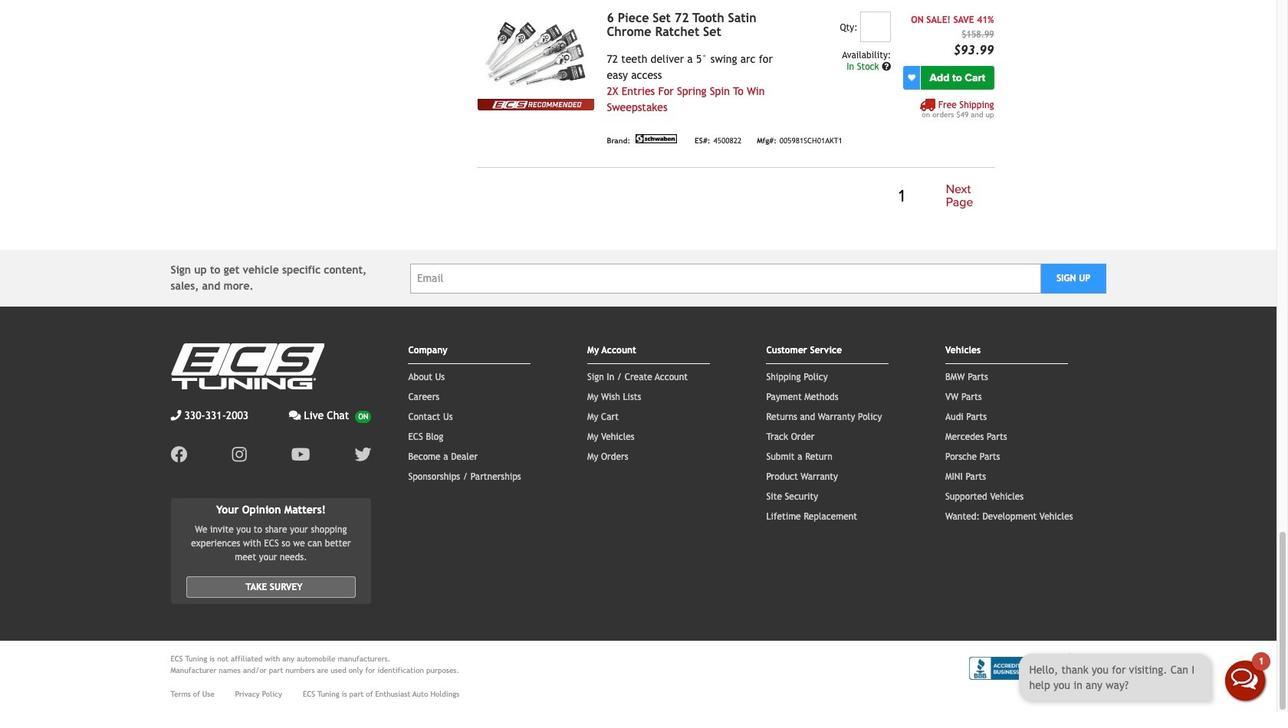 Task type: vqa. For each thing, say whether or not it's contained in the screenshot.
Jcw in GIGAMOT F55-F57 Front JCW Bumper Lip Spoiler - Urethane
no



Task type: describe. For each thing, give the bounding box(es) containing it.
Email email field
[[410, 263, 1041, 293]]

twitter logo image
[[355, 446, 371, 463]]

ecs tuning recommends this product. image
[[478, 99, 595, 110]]

paginated product list navigation navigation
[[478, 180, 994, 213]]

es#4500822 - 005981sch01akt1 - 6 piece set 72 tooth satin chrome ratchet set - 72 teeth deliver a 5 swing arc for easy access - schwaben - audi bmw volkswagen mercedes benz mini porsche image
[[478, 11, 595, 99]]

youtube logo image
[[291, 446, 310, 463]]



Task type: locate. For each thing, give the bounding box(es) containing it.
question circle image
[[882, 62, 891, 71]]

schwaben - corporate logo image
[[633, 134, 679, 143]]

ecs tuning image
[[171, 344, 324, 390]]

None number field
[[861, 11, 891, 42]]

comments image
[[289, 410, 301, 421]]

add to wish list image
[[908, 74, 916, 82]]

facebook logo image
[[171, 446, 187, 463]]

phone image
[[171, 410, 181, 421]]

instagram logo image
[[232, 446, 247, 463]]



